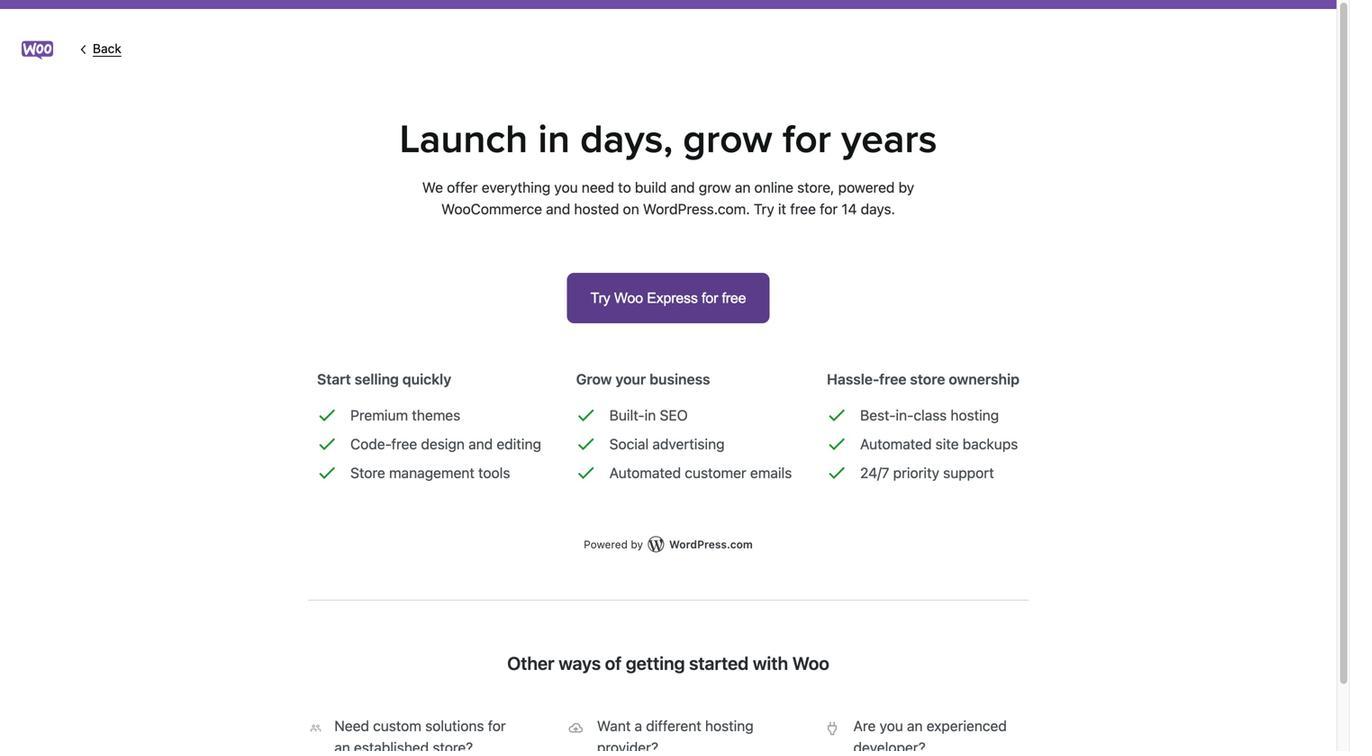 Task type: locate. For each thing, give the bounding box(es) containing it.
in left seo
[[645, 407, 656, 424]]

1 horizontal spatial try
[[754, 200, 774, 218]]

and up wordpress.com. on the top
[[671, 179, 695, 196]]

grow
[[576, 371, 612, 388]]

in up everything
[[538, 116, 570, 164]]

want
[[597, 718, 631, 735]]

backups
[[963, 436, 1018, 453]]

established
[[354, 739, 429, 751]]

0 horizontal spatial you
[[554, 179, 578, 196]]

for right solutions
[[488, 718, 506, 735]]

store
[[910, 371, 945, 388]]

0 vertical spatial in
[[538, 116, 570, 164]]

need
[[334, 718, 369, 735]]

management
[[389, 464, 475, 481]]

powered
[[838, 179, 895, 196]]

built-in seo
[[610, 407, 688, 424]]

free right express at the top
[[722, 290, 746, 306]]

developer?
[[854, 739, 926, 751]]

automated down in-
[[860, 436, 932, 453]]

we
[[422, 179, 443, 196]]

wordpress.com
[[669, 538, 753, 551]]

grow your business
[[576, 371, 710, 388]]

wordpress.com link
[[669, 538, 753, 551]]

a
[[635, 718, 642, 735]]

try left express at the top
[[591, 290, 610, 306]]

launch in days, grow for years
[[400, 116, 937, 164]]

advertising
[[653, 436, 725, 453]]

1 vertical spatial an
[[907, 718, 923, 735]]

1 vertical spatial and
[[546, 200, 570, 218]]

grow up online
[[683, 116, 773, 164]]

by
[[899, 179, 915, 196], [631, 538, 643, 551]]

best-in-class hosting
[[860, 407, 999, 424]]

free right "it"
[[790, 200, 816, 218]]

priority
[[893, 464, 940, 481]]

experienced
[[927, 718, 1007, 735]]

automated
[[860, 436, 932, 453], [610, 464, 681, 481]]

for inside need custom solutions for an established store?
[[488, 718, 506, 735]]

0 vertical spatial hosting
[[951, 407, 999, 424]]

free down premium themes
[[391, 436, 417, 453]]

free inside button
[[722, 290, 746, 306]]

1 vertical spatial by
[[631, 538, 643, 551]]

and left the hosted at the top
[[546, 200, 570, 218]]

1 horizontal spatial in
[[645, 407, 656, 424]]

automated for automated customer emails
[[610, 464, 681, 481]]

1 vertical spatial grow
[[699, 179, 731, 196]]

an down need
[[334, 739, 350, 751]]

store management tools
[[350, 464, 510, 481]]

need custom solutions for an established store?
[[334, 718, 506, 751]]

2 horizontal spatial an
[[907, 718, 923, 735]]

an up 'developer?'
[[907, 718, 923, 735]]

0 horizontal spatial an
[[334, 739, 350, 751]]

best-
[[860, 407, 896, 424]]

1 horizontal spatial you
[[880, 718, 903, 735]]

express
[[647, 290, 698, 306]]

0 horizontal spatial by
[[631, 538, 643, 551]]

start selling quickly
[[317, 371, 451, 388]]

1 vertical spatial woo
[[792, 653, 829, 674]]

0 horizontal spatial hosting
[[705, 718, 754, 735]]

and
[[671, 179, 695, 196], [546, 200, 570, 218], [469, 436, 493, 453]]

0 horizontal spatial in
[[538, 116, 570, 164]]

1 horizontal spatial hosting
[[951, 407, 999, 424]]

0 vertical spatial you
[[554, 179, 578, 196]]

0 vertical spatial an
[[735, 179, 751, 196]]

0 vertical spatial by
[[899, 179, 915, 196]]

in for launch
[[538, 116, 570, 164]]

2 vertical spatial an
[[334, 739, 350, 751]]

offer
[[447, 179, 478, 196]]

1 horizontal spatial automated
[[860, 436, 932, 453]]

1 vertical spatial try
[[591, 290, 610, 306]]

hosting
[[951, 407, 999, 424], [705, 718, 754, 735]]

automated for automated site backups
[[860, 436, 932, 453]]

try left "it"
[[754, 200, 774, 218]]

hosting right different
[[705, 718, 754, 735]]

for up "store,"
[[783, 116, 831, 164]]

for
[[783, 116, 831, 164], [820, 200, 838, 218], [702, 290, 718, 306], [488, 718, 506, 735]]

other
[[507, 653, 555, 674]]

0 horizontal spatial try
[[591, 290, 610, 306]]

with
[[753, 653, 788, 674]]

for left 14
[[820, 200, 838, 218]]

for right express at the top
[[702, 290, 718, 306]]

0 horizontal spatial automated
[[610, 464, 681, 481]]

2 vertical spatial and
[[469, 436, 493, 453]]

hosting up "backups"
[[951, 407, 999, 424]]

hassle-
[[827, 371, 879, 388]]

powered by
[[584, 538, 643, 551]]

store?
[[433, 739, 473, 751]]

store,
[[797, 179, 835, 196]]

an left online
[[735, 179, 751, 196]]

hosting inside "want a different hosting provider?"
[[705, 718, 754, 735]]

to
[[618, 179, 631, 196]]

we offer everything you need to build and grow an online store, powered by woocommerce and hosted on wordpress.com. try it free for 14 days.
[[422, 179, 915, 218]]

0 vertical spatial try
[[754, 200, 774, 218]]

wordpress.com.
[[643, 200, 750, 218]]

in
[[538, 116, 570, 164], [645, 407, 656, 424]]

you up 'developer?'
[[880, 718, 903, 735]]

built-
[[610, 407, 645, 424]]

selling
[[355, 371, 399, 388]]

0 horizontal spatial woo
[[614, 290, 643, 306]]

tools
[[478, 464, 510, 481]]

free inside we offer everything you need to build and grow an online store, powered by woocommerce and hosted on wordpress.com. try it free for 14 days.
[[790, 200, 816, 218]]

free left store
[[879, 371, 907, 388]]

0 vertical spatial and
[[671, 179, 695, 196]]

grow up wordpress.com. on the top
[[699, 179, 731, 196]]

24/7
[[860, 464, 890, 481]]

and up tools
[[469, 436, 493, 453]]

online
[[755, 179, 794, 196]]

emails
[[750, 464, 792, 481]]

0 vertical spatial woo
[[614, 290, 643, 306]]

design
[[421, 436, 465, 453]]

0 vertical spatial automated
[[860, 436, 932, 453]]

start
[[317, 371, 351, 388]]

everything
[[482, 179, 551, 196]]

woo
[[614, 290, 643, 306], [792, 653, 829, 674]]

woo left express at the top
[[614, 290, 643, 306]]

try
[[754, 200, 774, 218], [591, 290, 610, 306]]

for inside we offer everything you need to build and grow an online store, powered by woocommerce and hosted on wordpress.com. try it free for 14 days.
[[820, 200, 838, 218]]

0 horizontal spatial and
[[469, 436, 493, 453]]

free
[[790, 200, 816, 218], [722, 290, 746, 306], [879, 371, 907, 388], [391, 436, 417, 453]]

automated down 'social'
[[610, 464, 681, 481]]

an inside we offer everything you need to build and grow an online store, powered by woocommerce and hosted on wordpress.com. try it free for 14 days.
[[735, 179, 751, 196]]

woo right the with
[[792, 653, 829, 674]]

different
[[646, 718, 702, 735]]

years
[[842, 116, 937, 164]]

days.
[[861, 200, 895, 218]]

1 vertical spatial automated
[[610, 464, 681, 481]]

1 vertical spatial hosting
[[705, 718, 754, 735]]

try woo express for free
[[591, 290, 746, 306]]

1 vertical spatial in
[[645, 407, 656, 424]]

you
[[554, 179, 578, 196], [880, 718, 903, 735]]

business
[[650, 371, 710, 388]]

solutions
[[425, 718, 484, 735]]

you inside the 'are you an experienced developer?'
[[880, 718, 903, 735]]

1 horizontal spatial by
[[899, 179, 915, 196]]

you left need
[[554, 179, 578, 196]]

hosting for best-in-class hosting
[[951, 407, 999, 424]]

1 horizontal spatial an
[[735, 179, 751, 196]]

1 vertical spatial you
[[880, 718, 903, 735]]

in-
[[896, 407, 914, 424]]



Task type: vqa. For each thing, say whether or not it's contained in the screenshot.
angle down image to the bottom
no



Task type: describe. For each thing, give the bounding box(es) containing it.
it
[[778, 200, 787, 218]]

automated site backups
[[860, 436, 1018, 453]]

1 horizontal spatial woo
[[792, 653, 829, 674]]

back
[[93, 41, 121, 56]]

launch
[[400, 116, 528, 164]]

for inside button
[[702, 290, 718, 306]]

social
[[610, 436, 649, 453]]

site
[[936, 436, 959, 453]]

woo inside button
[[614, 290, 643, 306]]

seo
[[660, 407, 688, 424]]

provider?
[[597, 739, 659, 751]]

want a different hosting provider?
[[597, 718, 754, 751]]

of
[[605, 653, 622, 674]]

woocommerce
[[441, 200, 542, 218]]

1 horizontal spatial and
[[546, 200, 570, 218]]

you inside we offer everything you need to build and grow an online store, powered by woocommerce and hosted on wordpress.com. try it free for 14 days.
[[554, 179, 578, 196]]

are
[[854, 718, 876, 735]]

automated customer emails
[[610, 464, 792, 481]]

premium themes
[[350, 407, 461, 424]]

days,
[[580, 116, 673, 164]]

getting
[[626, 653, 685, 674]]

24/7 priority support
[[860, 464, 994, 481]]

an inside need custom solutions for an established store?
[[334, 739, 350, 751]]

code-free design and editing
[[350, 436, 541, 453]]

14
[[842, 200, 857, 218]]

0 vertical spatial grow
[[683, 116, 773, 164]]

social advertising
[[610, 436, 725, 453]]

try inside we offer everything you need to build and grow an online store, powered by woocommerce and hosted on wordpress.com. try it free for 14 days.
[[754, 200, 774, 218]]

try inside button
[[591, 290, 610, 306]]

are you an experienced developer?
[[854, 718, 1007, 751]]

your
[[616, 371, 646, 388]]

in for built-
[[645, 407, 656, 424]]

need
[[582, 179, 614, 196]]

store
[[350, 464, 385, 481]]

quickly
[[403, 371, 451, 388]]

grow inside we offer everything you need to build and grow an online store, powered by woocommerce and hosted on wordpress.com. try it free for 14 days.
[[699, 179, 731, 196]]

hassle-free store ownership
[[827, 371, 1020, 388]]

started
[[689, 653, 749, 674]]

class
[[914, 407, 947, 424]]

try woo express for free button
[[567, 273, 770, 323]]

an inside the 'are you an experienced developer?'
[[907, 718, 923, 735]]

on
[[623, 200, 639, 218]]

ways
[[559, 653, 601, 674]]

ownership
[[949, 371, 1020, 388]]

premium
[[350, 407, 408, 424]]

build
[[635, 179, 667, 196]]

other ways of getting started with woo
[[507, 653, 829, 674]]

code-
[[350, 436, 391, 453]]

themes
[[412, 407, 461, 424]]

2 horizontal spatial and
[[671, 179, 695, 196]]

powered
[[584, 538, 628, 551]]

customer
[[685, 464, 747, 481]]

hosted
[[574, 200, 619, 218]]

support
[[943, 464, 994, 481]]

editing
[[497, 436, 541, 453]]

hosting for want a different hosting provider?
[[705, 718, 754, 735]]

back link
[[75, 41, 165, 59]]

custom
[[373, 718, 422, 735]]

by inside we offer everything you need to build and grow an online store, powered by woocommerce and hosted on wordpress.com. try it free for 14 days.
[[899, 179, 915, 196]]



